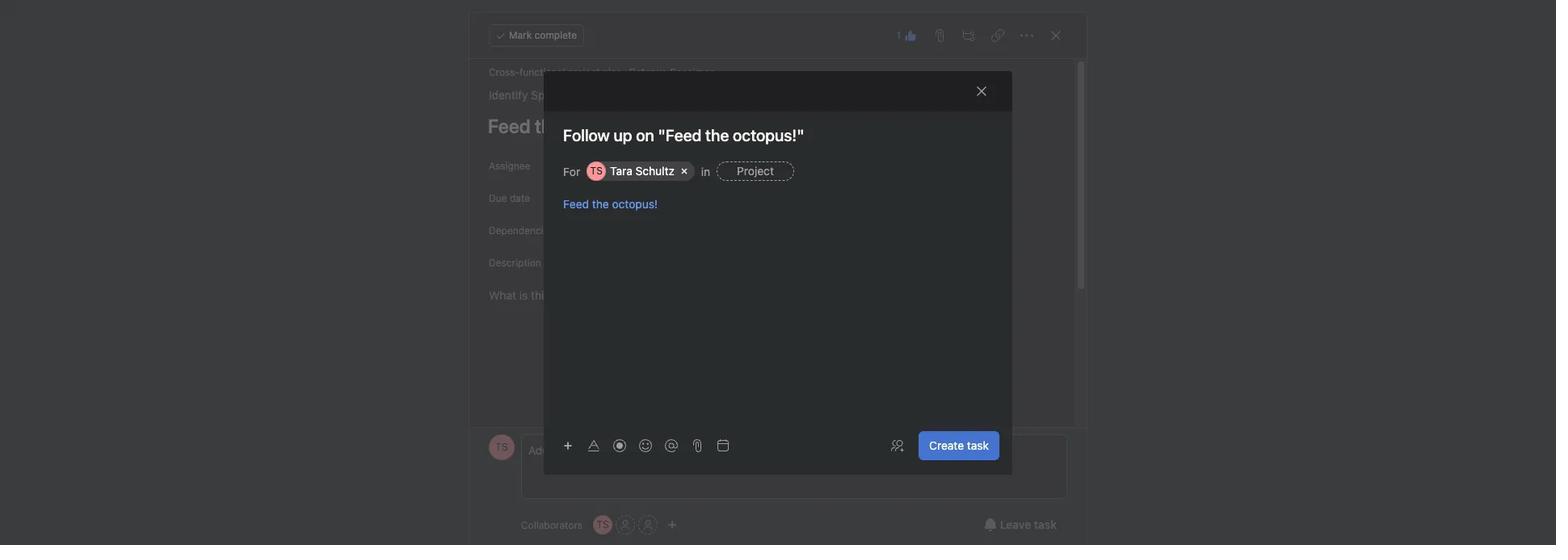 Task type: locate. For each thing, give the bounding box(es) containing it.
identify species link
[[489, 86, 572, 104]]

ts right collaborators
[[597, 519, 609, 531]]

add subtask image
[[962, 29, 975, 42]]

schultz
[[635, 164, 674, 177]]

feed
[[563, 197, 589, 210]]

Task name text field
[[544, 124, 1012, 147]]

for
[[563, 164, 580, 178]]

ts right for
[[590, 164, 603, 177]]

task right leave
[[1034, 518, 1057, 532]]

create task button
[[919, 431, 999, 460]]

remove assignee image
[[707, 161, 716, 170]]

task inside button
[[967, 438, 989, 452]]

1 vertical spatial ts
[[496, 441, 508, 453]]

in
[[701, 164, 710, 178]]

0 horizontal spatial task
[[967, 438, 989, 452]]

tara schultz
[[610, 164, 674, 177]]

identify species
[[489, 88, 572, 102]]

2 vertical spatial ts
[[597, 519, 609, 531]]

cross-functional project plan link
[[489, 66, 622, 78]]

1 vertical spatial task
[[1034, 518, 1057, 532]]

toolbar
[[557, 434, 686, 457]]

0 vertical spatial task
[[967, 438, 989, 452]]

1 horizontal spatial ts button
[[593, 515, 612, 535]]

select due date image
[[717, 439, 730, 452]]

close this dialog image
[[975, 84, 988, 97]]

plan
[[602, 66, 622, 78]]

emoji image
[[639, 439, 652, 452]]

cross-
[[489, 66, 519, 78]]

cross-functional project plan octopus specimen
[[489, 66, 715, 78]]

octopus specimen link
[[628, 66, 715, 78]]

ts left insert an object icon
[[496, 441, 508, 453]]

1 horizontal spatial task
[[1034, 518, 1057, 532]]

create task
[[929, 438, 989, 452]]

ts button right collaborators
[[593, 515, 612, 535]]

the
[[592, 197, 609, 210]]

ts for bottommost ts button
[[597, 519, 609, 531]]

dependencies
[[489, 225, 554, 237]]

0 horizontal spatial ts button
[[489, 435, 515, 460]]

mark complete
[[509, 29, 577, 41]]

complete
[[534, 29, 577, 41]]

functional
[[519, 66, 565, 78]]

task inside button
[[1034, 518, 1057, 532]]

feed the octopus! link
[[563, 197, 658, 210]]

ts
[[590, 164, 603, 177], [496, 441, 508, 453], [597, 519, 609, 531]]

ts button left insert an object icon
[[489, 435, 515, 460]]

project
[[737, 164, 774, 177]]

ts button
[[489, 435, 515, 460], [593, 515, 612, 535]]

leave task
[[1000, 518, 1057, 532]]

feed the octopus! dialog
[[469, 13, 1087, 545]]

create
[[929, 438, 964, 452]]

task
[[967, 438, 989, 452], [1034, 518, 1057, 532]]

task right create
[[967, 438, 989, 452]]

insert an object image
[[563, 441, 573, 451]]

identify
[[489, 88, 528, 102]]



Task type: describe. For each thing, give the bounding box(es) containing it.
1 button
[[891, 24, 922, 47]]

specimen
[[670, 66, 715, 78]]

mark
[[509, 29, 532, 41]]

task for create task
[[967, 438, 989, 452]]

copy task link image
[[991, 29, 1004, 42]]

octopus!
[[612, 197, 658, 210]]

mark complete button
[[489, 24, 584, 47]]

ts for ts button to the top
[[496, 441, 508, 453]]

tara
[[610, 164, 632, 177]]

date
[[510, 192, 530, 204]]

1
[[896, 29, 901, 41]]

task for leave task
[[1034, 518, 1057, 532]]

octopus
[[628, 66, 667, 78]]

identify species main content
[[471, 59, 1055, 545]]

collapse task pane image
[[1049, 29, 1062, 42]]

add followers image
[[891, 439, 904, 452]]

record a video image
[[613, 439, 626, 452]]

due
[[489, 192, 507, 204]]

collaborators
[[521, 519, 583, 531]]

Task Name text field
[[477, 107, 1055, 145]]

leave
[[1000, 518, 1031, 532]]

project
[[568, 66, 600, 78]]

at mention image
[[665, 439, 678, 452]]

leave task button
[[973, 511, 1067, 540]]

feed the octopus!
[[563, 197, 658, 210]]

attach a file or paste an image image
[[691, 439, 704, 452]]

due date
[[489, 192, 530, 204]]

formatting image
[[587, 439, 600, 452]]

add or remove collaborators image
[[667, 520, 677, 530]]

1 vertical spatial ts button
[[593, 515, 612, 535]]

assignee
[[489, 160, 530, 172]]

0 vertical spatial ts button
[[489, 435, 515, 460]]

0 vertical spatial ts
[[590, 164, 603, 177]]

description
[[489, 257, 541, 269]]

species
[[531, 88, 572, 102]]



Task type: vqa. For each thing, say whether or not it's contained in the screenshot.
due date
yes



